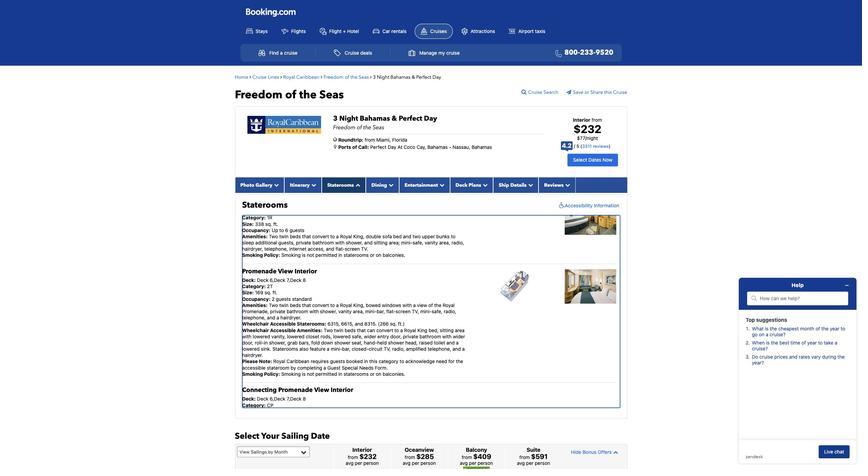 Task type: vqa. For each thing, say whether or not it's contained in the screenshot.
the left hairdryer.
yes



Task type: locate. For each thing, give the bounding box(es) containing it.
0 horizontal spatial angle right image
[[250, 75, 251, 79]]

0 horizontal spatial vanity
[[339, 309, 352, 315]]

the inside connecting promenade view interior deck: deck 6,deck 7,deck 8 category: cp 182 sq. ft. 2 guests standard each stateroom has two twin beds that convert to a royal king, bowed windows with a view of the royal promenade, private bathroom with shower, vanity area, mini-bar, flat-screen tv, mini-safe, radio, telephone, and a hairdryer. smoking is not permitted in staterooms or on balconies.
[[259, 428, 267, 434]]

area, up the oceanview from $285 avg per person
[[392, 428, 403, 434]]

view sailings by month link
[[237, 447, 310, 458]]

4.2
[[562, 142, 572, 149]]

staterooms inside connecting promenade view interior deck: deck 6,deck 7,deck 8 category: cp 182 sq. ft. 2 guests standard each stateroom has two twin beds that convert to a royal king, bowed windows with a view of the royal promenade, private bathroom with shower, vanity area, mini-bar, flat-screen tv, mini-safe, radio, telephone, and a hairdryer. smoking is not permitted in staterooms or on balconies.
[[344, 440, 369, 446]]

ship details button
[[493, 178, 539, 193]]

6,deck up cp
[[270, 396, 285, 402]]

photo
[[241, 182, 254, 189]]

hairdryer. inside connecting promenade view interior deck: deck 6,deck 7,deck 8 category: cp 182 sq. ft. 2 guests standard each stateroom has two twin beds that convert to a royal king, bowed windows with a view of the royal promenade, private bathroom with shower, vanity area, mini-bar, flat-screen tv, mini-safe, radio, telephone, and a hairdryer. smoking is not permitted in staterooms or on balconies.
[[318, 434, 339, 440]]

two right has
[[314, 422, 322, 427]]

windows inside two twin beds that convert to a royal king, bowed windows with a view of the royal promenade, private bathroom with shower, vanity area, mini-bar, flat-screen tv, mini-safe, radio, telephone, and a hairdryer. wheelchair accessible staterooms: 6315, 6615, and 8315. (266 sq. ft.) wheelchair accessible amenities:
[[382, 303, 401, 308]]

ports of call: perfect day at coco cay, bahamas • nassau, bahamas
[[338, 144, 492, 150]]

2 horizontal spatial bar,
[[416, 428, 424, 434]]

3 on from the top
[[376, 440, 382, 446]]

radio,
[[452, 240, 464, 246], [444, 309, 457, 315], [392, 346, 405, 352], [266, 434, 278, 440]]

1 vertical spatial windows
[[426, 422, 446, 427]]

1 vertical spatial two
[[314, 422, 322, 427]]

ft. for 2
[[273, 290, 278, 296]]

private inside two twin beds that can convert to a royal king bed, sitting area with lowered vanity, lowered closet rods, lowered safe, wider entry door, private bathroom with wider door, roll-in shower, grab bars, fold down shower seat, hand-held shower head, raised toilet and a lowered sink. staterooms also feature a mini-bar, closed-circuit tv, radio, amplified telephone, and a hairdryer. please note:
[[403, 334, 418, 340]]

1 vertical spatial seas
[[320, 87, 344, 103]]

2t
[[267, 284, 273, 290]]

and
[[403, 234, 412, 240], [364, 240, 373, 246], [326, 246, 334, 252], [267, 315, 275, 321], [355, 321, 363, 327], [447, 340, 455, 346], [453, 346, 461, 352], [304, 434, 313, 440]]

category: inside connecting promenade view interior deck: deck 6,deck 7,deck 8 category: cp 182 sq. ft. 2 guests standard each stateroom has two twin beds that convert to a royal king, bowed windows with a view of the royal promenade, private bathroom with shower, vanity area, mini-bar, flat-screen tv, mini-safe, radio, telephone, and a hairdryer. smoking is not permitted in staterooms or on balconies.
[[242, 403, 266, 409]]

convert inside two twin beds that can convert to a royal king bed, sitting area with lowered vanity, lowered closet rods, lowered safe, wider entry door, private bathroom with wider door, roll-in shower, grab bars, fold down shower seat, hand-held shower head, raised toilet and a lowered sink. staterooms also feature a mini-bar, closed-circuit tv, radio, amplified telephone, and a hairdryer. please note:
[[377, 328, 393, 333]]

deck: up 169
[[242, 278, 256, 283]]

chevron down image inside ship details dropdown button
[[527, 183, 533, 188]]

permitted down guest
[[316, 371, 337, 377]]

chevron down image inside entertainment dropdown button
[[438, 183, 445, 188]]

the inside royal caribbean requires guests booked in this category to acknowledge need for the accessible stateroom by completing a guest special needs form. smoking policy: smoking is not permitted in staterooms or on balconies.
[[456, 359, 463, 365]]

chevron down image
[[273, 183, 279, 188], [564, 183, 571, 188]]

balconies. down the category
[[383, 371, 405, 377]]

0 horizontal spatial select
[[235, 431, 259, 442]]

1 vertical spatial day
[[424, 114, 437, 123]]

closet
[[306, 334, 319, 340]]

1 on from the top
[[376, 253, 382, 258]]

0 horizontal spatial area,
[[353, 309, 364, 315]]

1 vertical spatial policy:
[[264, 371, 280, 377]]

cruise for cruise search
[[529, 89, 543, 96]]

amenities: down 'staterooms:' at the bottom left of the page
[[297, 328, 323, 333]]

deck inside deck plans dropdown button
[[456, 182, 468, 189]]

1 horizontal spatial promenade
[[278, 386, 313, 395]]

3 person from the left
[[478, 461, 493, 467]]

2 person from the left
[[421, 461, 436, 467]]

0 horizontal spatial hairdryer.
[[242, 353, 263, 359]]

1 size: from the top
[[242, 221, 254, 227]]

beds up 'staterooms:' at the bottom left of the page
[[290, 303, 301, 308]]

1 chevron down image from the left
[[310, 183, 316, 188]]

0 vertical spatial flat-
[[336, 246, 345, 252]]

standard up has
[[292, 415, 312, 421]]

two inside two twin beds that convert to a royal king, bowed windows with a view of the royal promenade, private bathroom with shower, vanity area, mini-bar, flat-screen tv, mini-safe, radio, telephone, and a hairdryer. wheelchair accessible staterooms: 6315, 6615, and 8315. (266 sq. ft.) wheelchair accessible amenities:
[[269, 303, 278, 308]]

800-233-9520 link
[[553, 48, 614, 58]]

standard
[[292, 296, 312, 302], [292, 415, 312, 421]]

flat- right access,
[[336, 246, 345, 252]]

convert
[[312, 234, 329, 240], [312, 303, 329, 308], [377, 328, 393, 333], [357, 422, 373, 427]]

perfect for 3 night bahamas & perfect day
[[416, 74, 432, 80]]

3 angle right image from the left
[[321, 75, 323, 79]]

beds inside two twin beds that can convert to a royal king bed, sitting area with lowered vanity, lowered closet rods, lowered safe, wider entry door, private bathroom with wider door, roll-in shower, grab bars, fold down shower seat, hand-held shower head, raised toilet and a lowered sink. staterooms also feature a mini-bar, closed-circuit tv, radio, amplified telephone, and a hairdryer. please note:
[[345, 328, 356, 333]]

2 vertical spatial tv,
[[451, 428, 458, 434]]

deals
[[360, 50, 372, 56]]

bahamas
[[391, 74, 411, 80], [360, 114, 390, 123], [428, 144, 448, 150], [472, 144, 492, 150]]

caribbean for royal caribbean requires guests booked in this category to acknowledge need for the accessible stateroom by completing a guest special needs form. smoking policy: smoking is not permitted in staterooms or on balconies.
[[287, 359, 310, 365]]

chevron down image inside dining 'dropdown button'
[[387, 183, 394, 188]]

that inside two twin beds that can convert to a royal king bed, sitting area with lowered vanity, lowered closet rods, lowered safe, wider entry door, private bathroom with wider door, roll-in shower, grab bars, fold down shower seat, hand-held shower head, raised toilet and a lowered sink. staterooms also feature a mini-bar, closed-circuit tv, radio, amplified telephone, and a hairdryer. please note:
[[357, 328, 366, 333]]

cruise for manage my cruise
[[447, 50, 460, 56]]

tv, inside connecting promenade view interior deck: deck 6,deck 7,deck 8 category: cp 182 sq. ft. 2 guests standard each stateroom has two twin beds that convert to a royal king, bowed windows with a view of the royal promenade, private bathroom with shower, vanity area, mini-bar, flat-screen tv, mini-safe, radio, telephone, and a hairdryer. smoking is not permitted in staterooms or on balconies.
[[451, 428, 458, 434]]

twin inside connecting promenade view interior deck: deck 6,deck 7,deck 8 category: cp 182 sq. ft. 2 guests standard each stateroom has two twin beds that convert to a royal king, bowed windows with a view of the royal promenade, private bathroom with shower, vanity area, mini-bar, flat-screen tv, mini-safe, radio, telephone, and a hairdryer. smoking is not permitted in staterooms or on balconies.
[[324, 422, 333, 427]]

twin up guests,
[[279, 234, 289, 240]]

1 vertical spatial hairdryer.
[[242, 353, 263, 359]]

6,deck
[[270, 278, 285, 283], [270, 396, 285, 402]]

area;
[[389, 240, 400, 246]]

3 right angle right icon
[[373, 74, 376, 80]]

private up internet
[[296, 240, 311, 246]]

3 is from the top
[[302, 440, 306, 446]]

promenade up 2t
[[242, 267, 277, 276]]

0 vertical spatial ft.
[[273, 221, 278, 227]]

area, down bunks
[[439, 240, 450, 246]]

tv,
[[412, 309, 419, 315], [384, 346, 391, 352], [451, 428, 458, 434]]

0 vertical spatial policy:
[[264, 253, 280, 258]]

3 for 3 night bahamas & perfect day
[[373, 74, 376, 80]]

of down roundtrip:
[[352, 144, 357, 150]]

from inside suite from $591 avg per person
[[520, 455, 530, 461]]

2 vertical spatial hairdryer.
[[318, 434, 339, 440]]

view inside two twin beds that convert to a royal king, bowed windows with a view of the royal promenade, private bathroom with shower, vanity area, mini-bar, flat-screen tv, mini-safe, radio, telephone, and a hairdryer. wheelchair accessible staterooms: 6315, 6615, and 8315. (266 sq. ft.) wheelchair accessible amenities:
[[417, 303, 427, 308]]

0 horizontal spatial sitting
[[374, 240, 388, 246]]

$77
[[577, 135, 586, 141]]

bar, up oceanview
[[416, 428, 424, 434]]

from for interior from $232 $77 / night
[[592, 117, 602, 123]]

deck: down connecting
[[242, 396, 256, 402]]

3 avg from the left
[[460, 461, 468, 467]]

permitted
[[316, 253, 337, 258], [316, 371, 337, 377], [316, 440, 337, 446]]

angle right image right home
[[250, 75, 251, 79]]

or inside two twin beds that convert to a royal king, double sofa bed and two upper bunks to sleep additional guests, private bathroom with shower, and sitting area; mini-safe, vanity area, radio, hairdryer, telephone, internet access, and flat-screen tv. smoking policy: smoking is not permitted in staterooms or on balconies.
[[370, 253, 375, 258]]

0 horizontal spatial view
[[240, 450, 250, 455]]

0 vertical spatial bar,
[[377, 309, 385, 315]]

1 staterooms from the top
[[344, 253, 369, 258]]

occupancy: for 338
[[242, 228, 271, 233]]

1 horizontal spatial this
[[605, 89, 612, 96]]

0 vertical spatial not
[[307, 253, 314, 258]]

2 shower from the left
[[388, 340, 404, 346]]

1 vertical spatial select
[[235, 431, 259, 442]]

bed,
[[429, 328, 439, 333]]

chevron down image left deck plans
[[438, 183, 445, 188]]

lowered up roll-
[[253, 334, 270, 340]]

0 vertical spatial promenade,
[[242, 309, 269, 315]]

0 vertical spatial 8
[[303, 278, 306, 283]]

royal inside two twin beds that can convert to a royal king bed, sitting area with lowered vanity, lowered closet rods, lowered safe, wider entry door, private bathroom with wider door, roll-in shower, grab bars, fold down shower seat, hand-held shower head, raised toilet and a lowered sink. staterooms also feature a mini-bar, closed-circuit tv, radio, amplified telephone, and a hairdryer. please note:
[[404, 328, 416, 333]]

1 vertical spatial view
[[314, 386, 329, 395]]

shower, up tv.
[[346, 240, 363, 246]]

staterooms up interior from $232 avg per person at the left bottom
[[344, 440, 369, 446]]

two inside two twin beds that convert to a royal king, double sofa bed and two upper bunks to sleep additional guests, private bathroom with shower, and sitting area; mini-safe, vanity area, radio, hairdryer, telephone, internet access, and flat-screen tv. smoking policy: smoking is not permitted in staterooms or on balconies.
[[269, 234, 278, 240]]

0 vertical spatial sitting
[[374, 240, 388, 246]]

2 vertical spatial vanity
[[378, 428, 391, 434]]

gallery
[[256, 182, 273, 189]]

ft. for up
[[273, 221, 278, 227]]

guests inside category: 1r size: 338 sq. ft. occupancy: up to 6 guests amenities:
[[290, 228, 305, 233]]

convert up 'staterooms:' at the bottom left of the page
[[312, 303, 329, 308]]

1 vertical spatial 7,deck
[[287, 396, 302, 402]]

chevron down image
[[310, 183, 316, 188], [387, 183, 394, 188], [438, 183, 445, 188], [481, 183, 488, 188], [527, 183, 533, 188]]

1 horizontal spatial wider
[[453, 334, 465, 340]]

2 not from the top
[[307, 371, 314, 377]]

private up "head,"
[[403, 334, 418, 340]]

balcony
[[466, 447, 487, 454]]

0 vertical spatial two
[[269, 234, 278, 240]]

avg inside balcony from $409 avg per person
[[460, 461, 468, 467]]

two down 2t
[[269, 303, 278, 308]]

that inside two twin beds that convert to a royal king, bowed windows with a view of the royal promenade, private bathroom with shower, vanity area, mini-bar, flat-screen tv, mini-safe, radio, telephone, and a hairdryer. wheelchair accessible staterooms: 6315, 6615, and 8315. (266 sq. ft.) wheelchair accessible amenities:
[[302, 303, 311, 308]]

0 horizontal spatial $232
[[360, 453, 377, 461]]

shower, inside two twin beds that convert to a royal king, bowed windows with a view of the royal promenade, private bathroom with shower, vanity area, mini-bar, flat-screen tv, mini-safe, radio, telephone, and a hairdryer. wheelchair accessible staterooms: 6315, 6615, and 8315. (266 sq. ft.) wheelchair accessible amenities:
[[320, 309, 337, 315]]

person for $232
[[364, 461, 379, 467]]

1 occupancy: from the top
[[242, 228, 271, 233]]

two left the upper
[[413, 234, 421, 240]]

shower, up interior from $232 avg per person at the left bottom
[[359, 428, 376, 434]]

beds for bathroom
[[290, 303, 301, 308]]

category:
[[242, 215, 266, 221], [242, 284, 266, 290], [242, 403, 266, 409]]

interior
[[573, 117, 591, 123]]

promenade, down has
[[281, 428, 308, 434]]

requires
[[311, 359, 329, 365]]

hairdryer. up the please
[[242, 353, 263, 359]]

0 vertical spatial &
[[412, 74, 415, 80]]

& down travel menu navigation
[[412, 74, 415, 80]]

paper plane image
[[567, 90, 573, 95]]

and up tv.
[[364, 240, 373, 246]]

windows inside connecting promenade view interior deck: deck 6,deck 7,deck 8 category: cp 182 sq. ft. 2 guests standard each stateroom has two twin beds that convert to a royal king, bowed windows with a view of the royal promenade, private bathroom with shower, vanity area, mini-bar, flat-screen tv, mini-safe, radio, telephone, and a hairdryer. smoking is not permitted in staterooms or on balconies.
[[426, 422, 446, 427]]

deck left plans
[[456, 182, 468, 189]]

2 occupancy: from the top
[[242, 296, 271, 302]]

bowed inside connecting promenade view interior deck: deck 6,deck 7,deck 8 category: cp 182 sq. ft. 2 guests standard each stateroom has two twin beds that convert to a royal king, bowed windows with a view of the royal promenade, private bathroom with shower, vanity area, mini-bar, flat-screen tv, mini-safe, radio, telephone, and a hairdryer. smoking is not permitted in staterooms or on balconies.
[[410, 422, 425, 427]]

1 horizontal spatial promenade,
[[281, 428, 308, 434]]

sitting inside two twin beds that can convert to a royal king bed, sitting area with lowered vanity, lowered closet rods, lowered safe, wider entry door, private bathroom with wider door, roll-in shower, grab bars, fold down shower seat, hand-held shower head, raised toilet and a lowered sink. staterooms also feature a mini-bar, closed-circuit tv, radio, amplified telephone, and a hairdryer. please note:
[[440, 328, 454, 333]]

1 horizontal spatial chevron down image
[[564, 183, 571, 188]]

1 horizontal spatial angle right image
[[280, 75, 282, 79]]

1 horizontal spatial &
[[412, 74, 415, 80]]

staterooms down tv.
[[344, 253, 369, 258]]

king, for shower,
[[353, 234, 365, 240]]

bar,
[[377, 309, 385, 315], [342, 346, 351, 352], [416, 428, 424, 434]]

caribbean
[[296, 74, 320, 80], [287, 359, 310, 365]]

flights
[[291, 28, 306, 34]]

2 is from the top
[[302, 371, 306, 377]]

chevron up image left 'dining'
[[354, 183, 361, 188]]

freedom up roundtrip:
[[333, 124, 356, 131]]

0 horizontal spatial view
[[242, 428, 252, 434]]

avg for $232
[[346, 461, 354, 467]]

0 horizontal spatial two
[[314, 422, 322, 427]]

staterooms down special
[[344, 371, 369, 377]]

1 vertical spatial &
[[392, 114, 397, 123]]

cruise right find
[[284, 50, 298, 56]]

2 horizontal spatial seas
[[373, 124, 384, 131]]

car
[[383, 28, 390, 34]]

twin for bathroom
[[279, 303, 289, 308]]

0 horizontal spatial screen
[[345, 246, 360, 252]]

2 standard from the top
[[292, 415, 312, 421]]

$285
[[417, 453, 434, 461]]

from for balcony from $409 avg per person
[[462, 455, 472, 461]]

1 cruise from the left
[[284, 50, 298, 56]]

seas down freedom of the seas link
[[320, 87, 344, 103]]

from inside balcony from $409 avg per person
[[462, 455, 472, 461]]

2 vertical spatial staterooms
[[273, 346, 298, 352]]

day down manage my cruise dropdown button
[[433, 74, 441, 80]]

4 person from the left
[[535, 461, 550, 467]]

$591
[[531, 453, 548, 461]]

safe, inside connecting promenade view interior deck: deck 6,deck 7,deck 8 category: cp 182 sq. ft. 2 guests standard each stateroom has two twin beds that convert to a royal king, bowed windows with a view of the royal promenade, private bathroom with shower, vanity area, mini-bar, flat-screen tv, mini-safe, radio, telephone, and a hairdryer. smoking is not permitted in staterooms or on balconies.
[[254, 434, 264, 440]]

&
[[412, 74, 415, 80], [392, 114, 397, 123]]

from for suite from $591 avg per person
[[520, 455, 530, 461]]

2 size: from the top
[[242, 290, 254, 296]]

2 category: from the top
[[242, 284, 266, 290]]

flat- up oceanview
[[426, 428, 435, 434]]

1 balconies. from the top
[[383, 253, 405, 258]]

flat- up (266
[[387, 309, 396, 315]]

smoking down 'accessible'
[[242, 371, 263, 377]]

smoking down completing
[[282, 371, 301, 377]]

0 vertical spatial hairdryer.
[[281, 315, 302, 321]]

king, up oceanview
[[398, 422, 409, 427]]

from inside interior from $232 $77 / night
[[592, 117, 602, 123]]

2 vertical spatial day
[[388, 144, 397, 150]]

twin down promenade view interior deck: deck 6,deck 7,deck 8
[[279, 303, 289, 308]]

cruise
[[284, 50, 298, 56], [447, 50, 460, 56]]

chevron down image inside deck plans dropdown button
[[481, 183, 488, 188]]

hotel
[[347, 28, 359, 34]]

2 vertical spatial area,
[[392, 428, 403, 434]]

0 vertical spatial wheelchair
[[242, 321, 269, 327]]

twin for lowered
[[334, 328, 344, 333]]

2 horizontal spatial angle right image
[[321, 75, 323, 79]]

0 vertical spatial permitted
[[316, 253, 337, 258]]

2 deck: from the top
[[242, 396, 256, 402]]

5 chevron down image from the left
[[527, 183, 533, 188]]

to inside two twin beds that can convert to a royal king bed, sitting area with lowered vanity, lowered closet rods, lowered safe, wider entry door, private bathroom with wider door, roll-in shower, grab bars, fold down shower seat, hand-held shower head, raised toilet and a lowered sink. staterooms also feature a mini-bar, closed-circuit tv, radio, amplified telephone, and a hairdryer. please note:
[[395, 328, 399, 333]]

is left date
[[302, 440, 306, 446]]

door,
[[391, 334, 402, 340], [242, 340, 254, 346]]

beds right has
[[334, 422, 345, 427]]

wider up hand-
[[364, 334, 376, 340]]

1 deck: from the top
[[242, 278, 256, 283]]

view down completing
[[314, 386, 329, 395]]

royal caribbean image
[[247, 116, 321, 134]]

chevron up image
[[354, 183, 361, 188], [612, 450, 619, 455]]

two for rods,
[[324, 328, 333, 333]]

lowered
[[253, 334, 270, 340], [287, 334, 305, 340], [333, 334, 351, 340], [242, 346, 260, 352]]

safe, inside two twin beds that can convert to a royal king bed, sitting area with lowered vanity, lowered closet rods, lowered safe, wider entry door, private bathroom with wider door, roll-in shower, grab bars, fold down shower seat, hand-held shower head, raised toilet and a lowered sink. staterooms also feature a mini-bar, closed-circuit tv, radio, amplified telephone, and a hairdryer. please note:
[[352, 334, 363, 340]]

size:
[[242, 221, 254, 227], [242, 290, 254, 296]]

2 vertical spatial staterooms
[[344, 440, 369, 446]]

of
[[345, 74, 349, 80], [285, 87, 297, 103], [357, 124, 362, 131], [352, 144, 357, 150], [429, 303, 433, 308], [254, 428, 258, 434]]

0 horizontal spatial bar,
[[342, 346, 351, 352]]

2 balconies. from the top
[[383, 371, 405, 377]]

1 vertical spatial chevron up image
[[612, 450, 619, 455]]

1 per from the left
[[355, 461, 362, 467]]

ship
[[499, 182, 509, 189]]

amenities: inside category: 1r size: 338 sq. ft. occupancy: up to 6 guests amenities:
[[242, 234, 268, 240]]

policy: down note:
[[264, 371, 280, 377]]

ft.
[[273, 221, 278, 227], [273, 290, 278, 296], [273, 409, 277, 415]]

twin up date
[[324, 422, 333, 427]]

lowered up grab
[[287, 334, 305, 340]]

1 vertical spatial deck
[[257, 278, 269, 283]]

convert inside two twin beds that convert to a royal king, double sofa bed and two upper bunks to sleep additional guests, private bathroom with shower, and sitting area; mini-safe, vanity area, radio, hairdryer, telephone, internet access, and flat-screen tv. smoking policy: smoking is not permitted in staterooms or on balconies.
[[312, 234, 329, 240]]

deck: inside promenade view interior deck: deck 6,deck 7,deck 8
[[242, 278, 256, 283]]

1 vertical spatial 6,deck
[[270, 396, 285, 402]]

2 vertical spatial category:
[[242, 403, 266, 409]]

with
[[335, 240, 345, 246], [403, 303, 412, 308], [310, 309, 319, 315], [242, 334, 252, 340], [443, 334, 452, 340], [447, 422, 456, 427], [349, 428, 358, 434]]

2 angle right image from the left
[[280, 75, 282, 79]]

bowed
[[366, 303, 381, 308], [410, 422, 425, 427]]

3 balconies. from the top
[[383, 440, 405, 446]]

flat- inside two twin beds that convert to a royal king, bowed windows with a view of the royal promenade, private bathroom with shower, vanity area, mini-bar, flat-screen tv, mini-safe, radio, telephone, and a hairdryer. wheelchair accessible staterooms: 6315, 6615, and 8315. (266 sq. ft.) wheelchair accessible amenities:
[[387, 309, 396, 315]]

ft. down 2t
[[273, 290, 278, 296]]

amenities: inside "category: 2t size: 169 sq. ft. occupancy: 2 guests standard amenities:"
[[242, 303, 268, 308]]

offers
[[598, 450, 612, 455]]

1 not from the top
[[307, 253, 314, 258]]

please
[[242, 359, 258, 365]]

or inside connecting promenade view interior deck: deck 6,deck 7,deck 8 category: cp 182 sq. ft. 2 guests standard each stateroom has two twin beds that convert to a royal king, bowed windows with a view of the royal promenade, private bathroom with shower, vanity area, mini-bar, flat-screen tv, mini-safe, radio, telephone, and a hairdryer. smoking is not permitted in staterooms or on balconies.
[[370, 440, 375, 446]]

0 vertical spatial chevron up image
[[354, 183, 361, 188]]

balconies.
[[383, 253, 405, 258], [383, 371, 405, 377], [383, 440, 405, 446]]

radio, inside two twin beds that can convert to a royal king bed, sitting area with lowered vanity, lowered closet rods, lowered safe, wider entry door, private bathroom with wider door, roll-in shower, grab bars, fold down shower seat, hand-held shower head, raised toilet and a lowered sink. staterooms also feature a mini-bar, closed-circuit tv, radio, amplified telephone, and a hairdryer. please note:
[[392, 346, 405, 352]]

deck inside connecting promenade view interior deck: deck 6,deck 7,deck 8 category: cp 182 sq. ft. 2 guests standard each stateroom has two twin beds that convert to a royal king, bowed windows with a view of the royal promenade, private bathroom with shower, vanity area, mini-bar, flat-screen tv, mini-safe, radio, telephone, and a hairdryer. smoking is not permitted in staterooms or on balconies.
[[257, 396, 269, 402]]

is down internet
[[302, 253, 306, 258]]

2 2 from the top
[[272, 415, 275, 421]]

beds up guests,
[[290, 234, 301, 240]]

two
[[413, 234, 421, 240], [314, 422, 322, 427]]

4 per from the left
[[526, 461, 534, 467]]

mini- down down
[[331, 346, 342, 352]]

2 on from the top
[[376, 371, 382, 377]]

acknowledge
[[406, 359, 435, 365]]

2 down 2t
[[272, 296, 275, 302]]

the right for
[[456, 359, 463, 365]]

3 for 3 night bahamas & perfect day freedom of the seas
[[333, 114, 338, 123]]

angle right image right lines
[[280, 75, 282, 79]]

0 vertical spatial bowed
[[366, 303, 381, 308]]

ft. inside category: 1r size: 338 sq. ft. occupancy: up to 6 guests amenities:
[[273, 221, 278, 227]]

0 vertical spatial occupancy:
[[242, 228, 271, 233]]

per
[[355, 461, 362, 467], [412, 461, 420, 467], [469, 461, 477, 467], [526, 461, 534, 467]]

search image
[[522, 89, 529, 95]]

1 horizontal spatial area,
[[392, 428, 403, 434]]

vanity down the upper
[[425, 240, 438, 246]]

occupancy: inside category: 1r size: 338 sq. ft. occupancy: up to 6 guests amenities:
[[242, 228, 271, 233]]

balconies. down area; on the bottom left of the page
[[383, 253, 405, 258]]

telephone,
[[265, 246, 288, 252], [242, 315, 266, 321], [428, 346, 451, 352], [280, 434, 303, 440]]

1 7,deck from the top
[[287, 278, 302, 283]]

view inside promenade view interior deck: deck 6,deck 7,deck 8
[[278, 267, 293, 276]]

1 horizontal spatial chevron up image
[[612, 450, 619, 455]]

2 chevron down image from the left
[[564, 183, 571, 188]]

6
[[285, 228, 288, 233]]

and up vanity,
[[267, 315, 275, 321]]

3 not from the top
[[307, 440, 314, 446]]

1 permitted from the top
[[316, 253, 337, 258]]

1 chevron down image from the left
[[273, 183, 279, 188]]

shower right held
[[388, 340, 404, 346]]

2 7,deck from the top
[[287, 396, 302, 402]]

1 avg from the left
[[346, 461, 354, 467]]

person
[[364, 461, 379, 467], [421, 461, 436, 467], [478, 461, 493, 467], [535, 461, 550, 467]]

raised
[[419, 340, 433, 346]]

mini- up the king
[[421, 309, 432, 315]]

screen inside connecting promenade view interior deck: deck 6,deck 7,deck 8 category: cp 182 sq. ft. 2 guests standard each stateroom has two twin beds that convert to a royal king, bowed windows with a view of the royal promenade, private bathroom with shower, vanity area, mini-bar, flat-screen tv, mini-safe, radio, telephone, and a hairdryer. smoking is not permitted in staterooms or on balconies.
[[435, 428, 450, 434]]

0 vertical spatial view
[[417, 303, 427, 308]]

2 vertical spatial is
[[302, 440, 306, 446]]

7,deck inside connecting promenade view interior deck: deck 6,deck 7,deck 8 category: cp 182 sq. ft. 2 guests standard each stateroom has two twin beds that convert to a royal king, bowed windows with a view of the royal promenade, private bathroom with shower, vanity area, mini-bar, flat-screen tv, mini-safe, radio, telephone, and a hairdryer. smoking is not permitted in staterooms or on balconies.
[[287, 396, 302, 402]]

balconies. inside royal caribbean requires guests booked in this category to acknowledge need for the accessible stateroom by completing a guest special needs form. smoking policy: smoking is not permitted in staterooms or on balconies.
[[383, 371, 405, 377]]

bathroom inside two twin beds that can convert to a royal king bed, sitting area with lowered vanity, lowered closet rods, lowered safe, wider entry door, private bathroom with wider door, roll-in shower, grab bars, fold down shower seat, hand-held shower head, raised toilet and a lowered sink. staterooms also feature a mini-bar, closed-circuit tv, radio, amplified telephone, and a hairdryer. please note:
[[420, 334, 441, 340]]

8 up "category: 2t size: 169 sq. ft. occupancy: 2 guests standard amenities:" in the left of the page
[[303, 278, 306, 283]]

radio, inside connecting promenade view interior deck: deck 6,deck 7,deck 8 category: cp 182 sq. ft. 2 guests standard each stateroom has two twin beds that convert to a royal king, bowed windows with a view of the royal promenade, private bathroom with shower, vanity area, mini-bar, flat-screen tv, mini-safe, radio, telephone, and a hairdryer. smoking is not permitted in staterooms or on balconies.
[[266, 434, 278, 440]]

1 vertical spatial bar,
[[342, 346, 351, 352]]

telephone, inside two twin beds that convert to a royal king, bowed windows with a view of the royal promenade, private bathroom with shower, vanity area, mini-bar, flat-screen tv, mini-safe, radio, telephone, and a hairdryer. wheelchair accessible staterooms: 6315, 6615, and 8315. (266 sq. ft.) wheelchair accessible amenities:
[[242, 315, 266, 321]]

per inside the oceanview from $285 avg per person
[[412, 461, 420, 467]]

chevron down image inside photo gallery "dropdown button"
[[273, 183, 279, 188]]

from for oceanview from $285 avg per person
[[405, 455, 415, 461]]

/ left 5
[[574, 144, 576, 149]]

1 vertical spatial night
[[339, 114, 358, 123]]

cp
[[267, 403, 274, 409]]

twin down '6315,'
[[334, 328, 344, 333]]

cruise inside travel menu navigation
[[345, 50, 359, 56]]

2 policy: from the top
[[264, 371, 280, 377]]

avg for $591
[[517, 461, 525, 467]]

1 vertical spatial wheelchair
[[242, 328, 269, 333]]

1 standard from the top
[[292, 296, 312, 302]]

1 2 from the top
[[272, 296, 275, 302]]

0 vertical spatial 2
[[272, 296, 275, 302]]

size: for 169
[[242, 290, 254, 296]]

with inside two twin beds that convert to a royal king, double sofa bed and two upper bunks to sleep additional guests, private bathroom with shower, and sitting area; mini-safe, vanity area, radio, hairdryer, telephone, internet access, and flat-screen tv. smoking policy: smoking is not permitted in staterooms or on balconies.
[[335, 240, 345, 246]]

policy:
[[264, 253, 280, 258], [264, 371, 280, 377]]

deck down connecting
[[257, 396, 269, 402]]

caribbean inside royal caribbean requires guests booked in this category to acknowledge need for the accessible stateroom by completing a guest special needs form. smoking policy: smoking is not permitted in staterooms or on balconies.
[[287, 359, 310, 365]]

bowed inside two twin beds that convert to a royal king, bowed windows with a view of the royal promenade, private bathroom with shower, vanity area, mini-bar, flat-screen tv, mini-safe, radio, telephone, and a hairdryer. wheelchair accessible staterooms: 6315, 6615, and 8315. (266 sq. ft.) wheelchair accessible amenities:
[[366, 303, 381, 308]]

balcony from $409 avg per person
[[460, 447, 493, 467]]

3 per from the left
[[469, 461, 477, 467]]

safe, inside two twin beds that convert to a royal king, bowed windows with a view of the royal promenade, private bathroom with shower, vanity area, mini-bar, flat-screen tv, mini-safe, radio, telephone, and a hairdryer. wheelchair accessible staterooms: 6315, 6615, and 8315. (266 sq. ft.) wheelchair accessible amenities:
[[432, 309, 443, 315]]

0 vertical spatial /
[[586, 135, 587, 141]]

private inside connecting promenade view interior deck: deck 6,deck 7,deck 8 category: cp 182 sq. ft. 2 guests standard each stateroom has two twin beds that convert to a royal king, bowed windows with a view of the royal promenade, private bathroom with shower, vanity area, mini-bar, flat-screen tv, mini-safe, radio, telephone, and a hairdryer. smoking is not permitted in staterooms or on balconies.
[[309, 428, 324, 434]]

2 chevron down image from the left
[[387, 183, 394, 188]]

chevron down image left staterooms dropdown button
[[310, 183, 316, 188]]

2 vertical spatial balconies.
[[383, 440, 405, 446]]

that
[[302, 234, 311, 240], [302, 303, 311, 308], [357, 328, 366, 333], [347, 422, 355, 427]]

cabin image for deck 2 deck on freedom of the seas image
[[565, 201, 617, 235]]

2 cruise from the left
[[447, 50, 460, 56]]

0 vertical spatial accessible
[[270, 321, 296, 327]]

3 chevron down image from the left
[[438, 183, 445, 188]]

cruise for cruise lines
[[253, 74, 267, 80]]

perfect down manage
[[416, 74, 432, 80]]

in inside connecting promenade view interior deck: deck 6,deck 7,deck 8 category: cp 182 sq. ft. 2 guests standard each stateroom has two twin beds that convert to a royal king, bowed windows with a view of the royal promenade, private bathroom with shower, vanity area, mini-bar, flat-screen tv, mini-safe, radio, telephone, and a hairdryer. smoking is not permitted in staterooms or on balconies.
[[339, 440, 343, 446]]

telephone, inside two twin beds that can convert to a royal king bed, sitting area with lowered vanity, lowered closet rods, lowered safe, wider entry door, private bathroom with wider door, roll-in shower, grab bars, fold down shower seat, hand-held shower head, raised toilet and a lowered sink. staterooms also feature a mini-bar, closed-circuit tv, radio, amplified telephone, and a hairdryer. please note:
[[428, 346, 451, 352]]

deck up 2t
[[257, 278, 269, 283]]

3 staterooms from the top
[[344, 440, 369, 446]]

0 horizontal spatial promenade
[[242, 267, 277, 276]]

not inside two twin beds that convert to a royal king, double sofa bed and two upper bunks to sleep additional guests, private bathroom with shower, and sitting area; mini-safe, vanity area, radio, hairdryer, telephone, internet access, and flat-screen tv. smoking policy: smoking is not permitted in staterooms or on balconies.
[[307, 253, 314, 258]]

freedom of the seas down royal caribbean link
[[235, 87, 344, 103]]

2 vertical spatial flat-
[[426, 428, 435, 434]]

3 permitted from the top
[[316, 440, 337, 446]]

1 vertical spatial sitting
[[440, 328, 454, 333]]

perfect
[[416, 74, 432, 80], [399, 114, 423, 123], [370, 144, 387, 150]]

beds inside two twin beds that convert to a royal king, double sofa bed and two upper bunks to sleep additional guests, private bathroom with shower, and sitting area; mini-safe, vanity area, radio, hairdryer, telephone, internet access, and flat-screen tv. smoking policy: smoking is not permitted in staterooms or on balconies.
[[290, 234, 301, 240]]

stateroom up sailing
[[281, 422, 304, 427]]

cruise
[[345, 50, 359, 56], [253, 74, 267, 80], [529, 89, 543, 96], [613, 89, 628, 96]]

sailings
[[251, 450, 267, 455]]

3 category: from the top
[[242, 403, 266, 409]]

chevron down image for dining
[[387, 183, 394, 188]]

2 per from the left
[[412, 461, 420, 467]]

private inside two twin beds that convert to a royal king, bowed windows with a view of the royal promenade, private bathroom with shower, vanity area, mini-bar, flat-screen tv, mini-safe, radio, telephone, and a hairdryer. wheelchair accessible staterooms: 6315, 6615, and 8315. (266 sq. ft.) wheelchair accessible amenities:
[[270, 309, 286, 315]]

permitted inside two twin beds that convert to a royal king, double sofa bed and two upper bunks to sleep additional guests, private bathroom with shower, and sitting area; mini-safe, vanity area, radio, hairdryer, telephone, internet access, and flat-screen tv. smoking policy: smoking is not permitted in staterooms or on balconies.
[[316, 253, 337, 258]]

select up sailings
[[235, 431, 259, 442]]

1 horizontal spatial 3
[[373, 74, 376, 80]]

hairdryer. inside two twin beds that can convert to a royal king bed, sitting area with lowered vanity, lowered closet rods, lowered safe, wider entry door, private bathroom with wider door, roll-in shower, grab bars, fold down shower seat, hand-held shower head, raised toilet and a lowered sink. staterooms also feature a mini-bar, closed-circuit tv, radio, amplified telephone, and a hairdryer. please note:
[[242, 353, 263, 359]]

2 permitted from the top
[[316, 371, 337, 377]]

king, for area,
[[353, 303, 365, 308]]

seas inside 3 night bahamas & perfect day freedom of the seas
[[373, 124, 384, 131]]

2 horizontal spatial screen
[[435, 428, 450, 434]]

per for $409
[[469, 461, 477, 467]]

guests
[[290, 228, 305, 233], [276, 296, 291, 302], [330, 359, 345, 365], [276, 415, 291, 421]]

shower,
[[346, 240, 363, 246], [320, 309, 337, 315], [269, 340, 286, 346], [359, 428, 376, 434]]

that inside connecting promenade view interior deck: deck 6,deck 7,deck 8 category: cp 182 sq. ft. 2 guests standard each stateroom has two twin beds that convert to a royal king, bowed windows with a view of the royal promenade, private bathroom with shower, vanity area, mini-bar, flat-screen tv, mini-safe, radio, telephone, and a hairdryer. smoking is not permitted in staterooms or on balconies.
[[347, 422, 355, 427]]

1 policy: from the top
[[264, 253, 280, 258]]

0 vertical spatial area,
[[439, 240, 450, 246]]

1 horizontal spatial cruise
[[447, 50, 460, 56]]

1 vertical spatial ft.
[[273, 290, 278, 296]]

1 person from the left
[[364, 461, 379, 467]]

wider down area
[[453, 334, 465, 340]]

grab
[[288, 340, 298, 346]]

beds for guests,
[[290, 234, 301, 240]]

size: for 338
[[242, 221, 254, 227]]

2 vertical spatial two
[[324, 328, 333, 333]]

standard up 'staterooms:' at the bottom left of the page
[[292, 296, 312, 302]]

2 6,deck from the top
[[270, 396, 285, 402]]

ft. inside connecting promenade view interior deck: deck 6,deck 7,deck 8 category: cp 182 sq. ft. 2 guests standard each stateroom has two twin beds that convert to a royal king, bowed windows with a view of the royal promenade, private bathroom with shower, vanity area, mini-bar, flat-screen tv, mini-safe, radio, telephone, and a hairdryer. smoking is not permitted in staterooms or on balconies.
[[273, 409, 277, 415]]

$232
[[574, 122, 602, 136], [360, 453, 377, 461]]

florida
[[392, 137, 408, 143]]

note:
[[259, 359, 272, 365]]

two twin beds that convert to a royal king, double sofa bed and two upper bunks to sleep additional guests, private bathroom with shower, and sitting area; mini-safe, vanity area, radio, hairdryer, telephone, internet access, and flat-screen tv. smoking policy: smoking is not permitted in staterooms or on balconies.
[[242, 234, 464, 258]]

permitted down access,
[[316, 253, 337, 258]]

per inside interior from $232 avg per person
[[355, 461, 362, 467]]

/ inside 4.2 / 5 ( 3311 reviews )
[[574, 144, 576, 149]]

0 vertical spatial perfect
[[416, 74, 432, 80]]

deck inside promenade view interior deck: deck 6,deck 7,deck 8
[[257, 278, 269, 283]]

freedom down the cruise deals link on the left top of page
[[324, 74, 344, 80]]

chevron down image for reviews
[[564, 183, 571, 188]]

6,deck up 2t
[[270, 278, 285, 283]]

the up roundtrip: from miami, florida
[[364, 124, 372, 131]]

0 vertical spatial on
[[376, 253, 382, 258]]

hairdryer.
[[281, 315, 302, 321], [242, 353, 263, 359], [318, 434, 339, 440]]

1 horizontal spatial $232
[[574, 122, 602, 136]]

not down access,
[[307, 253, 314, 258]]

and right access,
[[326, 246, 334, 252]]

bar, inside two twin beds that can convert to a royal king bed, sitting area with lowered vanity, lowered closet rods, lowered safe, wider entry door, private bathroom with wider door, roll-in shower, grab bars, fold down shower seat, hand-held shower head, raised toilet and a lowered sink. staterooms also feature a mini-bar, closed-circuit tv, radio, amplified telephone, and a hairdryer. please note:
[[342, 346, 351, 352]]

and right bed
[[403, 234, 412, 240]]

1 angle right image from the left
[[250, 75, 251, 79]]

suite from $591 avg per person
[[517, 447, 550, 467]]

smoking down internet
[[282, 253, 301, 258]]

1 8 from the top
[[303, 278, 306, 283]]

night
[[377, 74, 389, 80], [339, 114, 358, 123]]

0 horizontal spatial 3
[[333, 114, 338, 123]]

staterooms
[[327, 182, 354, 189], [242, 200, 288, 211], [273, 346, 298, 352]]

avg for $285
[[403, 461, 411, 467]]

0 vertical spatial interior
[[295, 267, 317, 276]]

2 vertical spatial king,
[[398, 422, 409, 427]]

0 vertical spatial windows
[[382, 303, 401, 308]]

1 wider from the left
[[364, 334, 376, 340]]

4 chevron down image from the left
[[481, 183, 488, 188]]

2 vertical spatial freedom
[[333, 124, 356, 131]]

king, inside two twin beds that convert to a royal king, double sofa bed and two upper bunks to sleep additional guests, private bathroom with shower, and sitting area; mini-safe, vanity area, radio, hairdryer, telephone, internet access, and flat-screen tv. smoking policy: smoking is not permitted in staterooms or on balconies.
[[353, 234, 365, 240]]

additional
[[255, 240, 277, 246]]

that for with
[[302, 303, 311, 308]]

beds for lowered
[[345, 328, 356, 333]]

vanity up interior from $232 avg per person at the left bottom
[[378, 428, 391, 434]]

roundtrip:
[[338, 137, 364, 143]]

to inside two twin beds that convert to a royal king, bowed windows with a view of the royal promenade, private bathroom with shower, vanity area, mini-bar, flat-screen tv, mini-safe, radio, telephone, and a hairdryer. wheelchair accessible staterooms: 6315, 6615, and 8315. (266 sq. ft.) wheelchair accessible amenities:
[[331, 303, 335, 308]]

0 horizontal spatial seas
[[320, 87, 344, 103]]

per for $591
[[526, 461, 534, 467]]

two for private
[[269, 303, 278, 308]]

avg inside interior from $232 avg per person
[[346, 461, 354, 467]]

angle right image
[[250, 75, 251, 79], [280, 75, 282, 79], [321, 75, 323, 79]]

by
[[291, 365, 296, 371], [268, 450, 273, 455]]

royal inside two twin beds that convert to a royal king, double sofa bed and two upper bunks to sleep additional guests, private bathroom with shower, and sitting area; mini-safe, vanity area, radio, hairdryer, telephone, internet access, and flat-screen tv. smoking policy: smoking is not permitted in staterooms or on balconies.
[[340, 234, 352, 240]]

accessible
[[242, 365, 266, 371]]

shower, inside two twin beds that convert to a royal king, double sofa bed and two upper bunks to sleep additional guests, private bathroom with shower, and sitting area; mini-safe, vanity area, radio, hairdryer, telephone, internet access, and flat-screen tv. smoking policy: smoking is not permitted in staterooms or on balconies.
[[346, 240, 363, 246]]

date
[[311, 431, 330, 442]]

globe image
[[333, 137, 337, 142]]

attractions link
[[456, 24, 501, 38]]

1 vertical spatial balconies.
[[383, 371, 405, 377]]

0 horizontal spatial chevron up image
[[354, 183, 361, 188]]

4 avg from the left
[[517, 461, 525, 467]]

1 is from the top
[[302, 253, 306, 258]]

day
[[433, 74, 441, 80], [424, 114, 437, 123], [388, 144, 397, 150]]

2 8 from the top
[[303, 396, 306, 402]]

8 inside promenade view interior deck: deck 6,deck 7,deck 8
[[303, 278, 306, 283]]

promenade
[[242, 267, 277, 276], [278, 386, 313, 395]]

flat-
[[336, 246, 345, 252], [387, 309, 396, 315], [426, 428, 435, 434]]

of up roundtrip:
[[357, 124, 362, 131]]

telephone, down additional
[[265, 246, 288, 252]]

night up roundtrip:
[[339, 114, 358, 123]]

select down (
[[573, 157, 587, 163]]

that inside two twin beds that convert to a royal king, double sofa bed and two upper bunks to sleep additional guests, private bathroom with shower, and sitting area; mini-safe, vanity area, radio, hairdryer, telephone, internet access, and flat-screen tv. smoking policy: smoking is not permitted in staterooms or on balconies.
[[302, 234, 311, 240]]

avg inside suite from $591 avg per person
[[517, 461, 525, 467]]

2 staterooms from the top
[[344, 371, 369, 377]]

1 horizontal spatial night
[[377, 74, 389, 80]]

•
[[449, 144, 452, 150]]

1 category: from the top
[[242, 215, 266, 221]]

freedom
[[324, 74, 344, 80], [235, 87, 283, 103], [333, 124, 356, 131]]

2 accessible from the top
[[270, 328, 296, 333]]

sq. down 1r on the left of page
[[265, 221, 272, 227]]

safe, down the upper
[[413, 240, 424, 246]]

0 vertical spatial deck
[[456, 182, 468, 189]]

0 horizontal spatial this
[[370, 359, 378, 365]]

2 horizontal spatial hairdryer.
[[318, 434, 339, 440]]

bathroom inside connecting promenade view interior deck: deck 6,deck 7,deck 8 category: cp 182 sq. ft. 2 guests standard each stateroom has two twin beds that convert to a royal king, bowed windows with a view of the royal promenade, private bathroom with shower, vanity area, mini-bar, flat-screen tv, mini-safe, radio, telephone, and a hairdryer. smoking is not permitted in staterooms or on balconies.
[[326, 428, 347, 434]]

two twin beds that can convert to a royal king bed, sitting area with lowered vanity, lowered closet rods, lowered safe, wider entry door, private bathroom with wider door, roll-in shower, grab bars, fold down shower seat, hand-held shower head, raised toilet and a lowered sink. staterooms also feature a mini-bar, closed-circuit tv, radio, amplified telephone, and a hairdryer. please note:
[[242, 328, 465, 365]]

seas up miami,
[[373, 124, 384, 131]]

from inside the oceanview from $285 avg per person
[[405, 455, 415, 461]]

from
[[592, 117, 602, 123], [365, 137, 375, 143], [348, 455, 358, 461], [405, 455, 415, 461], [462, 455, 472, 461], [520, 455, 530, 461]]

on up interior from $232 avg per person at the left bottom
[[376, 440, 382, 446]]

1 6,deck from the top
[[270, 278, 285, 283]]

safe, up bed,
[[432, 309, 443, 315]]

size: inside category: 1r size: 338 sq. ft. occupancy: up to 6 guests amenities:
[[242, 221, 254, 227]]

chevron up image for hide bonus offers
[[612, 450, 619, 455]]

1 vertical spatial 8
[[303, 396, 306, 402]]

2 inside connecting promenade view interior deck: deck 6,deck 7,deck 8 category: cp 182 sq. ft. 2 guests standard each stateroom has two twin beds that convert to a royal king, bowed windows with a view of the royal promenade, private bathroom with shower, vanity area, mini-bar, flat-screen tv, mini-safe, radio, telephone, and a hairdryer. smoking is not permitted in staterooms or on balconies.
[[272, 415, 275, 421]]

1 horizontal spatial screen
[[396, 309, 411, 315]]

2 avg from the left
[[403, 461, 411, 467]]

this right share
[[605, 89, 612, 96]]

per for $285
[[412, 461, 420, 467]]



Task type: describe. For each thing, give the bounding box(es) containing it.
bars,
[[299, 340, 310, 346]]

dining
[[372, 182, 387, 189]]

itinerary button
[[285, 178, 322, 193]]

staterooms button
[[322, 178, 366, 193]]

safe, inside two twin beds that convert to a royal king, double sofa bed and two upper bunks to sleep additional guests, private bathroom with shower, and sitting area; mini-safe, vanity area, radio, hairdryer, telephone, internet access, and flat-screen tv. smoking policy: smoking is not permitted in staterooms or on balconies.
[[413, 240, 424, 246]]

cay,
[[417, 144, 426, 150]]

from for roundtrip: from miami, florida
[[365, 137, 375, 143]]

select          dates now link
[[568, 154, 618, 166]]

bathroom inside two twin beds that convert to a royal king, bowed windows with a view of the royal promenade, private bathroom with shower, vanity area, mini-bar, flat-screen tv, mini-safe, radio, telephone, and a hairdryer. wheelchair accessible staterooms: 6315, 6615, and 8315. (266 sq. ft.) wheelchair accessible amenities:
[[287, 309, 308, 315]]

cruise for find a cruise
[[284, 50, 298, 56]]

flight + hotel link
[[314, 24, 365, 38]]

map marker image
[[334, 144, 337, 149]]

& for 3 night bahamas & perfect day freedom of the seas
[[392, 114, 397, 123]]

1 horizontal spatial door,
[[391, 334, 402, 340]]

& for 3 night bahamas & perfect day
[[412, 74, 415, 80]]

staterooms inside royal caribbean requires guests booked in this category to acknowledge need for the accessible stateroom by completing a guest special needs form. smoking policy: smoking is not permitted in staterooms or on balconies.
[[344, 371, 369, 377]]

area, inside two twin beds that convert to a royal king, bowed windows with a view of the royal promenade, private bathroom with shower, vanity area, mini-bar, flat-screen tv, mini-safe, radio, telephone, and a hairdryer. wheelchair accessible staterooms: 6315, 6615, and 8315. (266 sq. ft.) wheelchair accessible amenities:
[[353, 309, 364, 315]]

2 vertical spatial perfect
[[370, 144, 387, 150]]

staterooms:
[[297, 321, 326, 327]]

bahamas right nassau,
[[472, 144, 492, 150]]

8315.
[[365, 321, 377, 327]]

radio, inside two twin beds that convert to a royal king, double sofa bed and two upper bunks to sleep additional guests, private bathroom with shower, and sitting area; mini-safe, vanity area, radio, hairdryer, telephone, internet access, and flat-screen tv. smoking policy: smoking is not permitted in staterooms or on balconies.
[[452, 240, 464, 246]]

chevron up image for staterooms
[[354, 183, 361, 188]]

0 horizontal spatial door,
[[242, 340, 254, 346]]

shower, inside two twin beds that can convert to a royal king bed, sitting area with lowered vanity, lowered closet rods, lowered safe, wider entry door, private bathroom with wider door, roll-in shower, grab bars, fold down shower seat, hand-held shower head, raised toilet and a lowered sink. staterooms also feature a mini-bar, closed-circuit tv, radio, amplified telephone, and a hairdryer. please note:
[[269, 340, 286, 346]]

0 vertical spatial freedom of the seas
[[324, 74, 369, 80]]

upper
[[422, 234, 435, 240]]

per for $232
[[355, 461, 362, 467]]

and up for
[[453, 346, 461, 352]]

9520
[[596, 48, 614, 57]]

vanity inside two twin beds that convert to a royal king, bowed windows with a view of the royal promenade, private bathroom with shower, vanity area, mini-bar, flat-screen tv, mini-safe, radio, telephone, and a hairdryer. wheelchair accessible staterooms: 6315, 6615, and 8315. (266 sq. ft.) wheelchair accessible amenities:
[[339, 309, 352, 315]]

or right save on the top
[[585, 89, 590, 96]]

cruise lines
[[253, 74, 279, 80]]

two inside connecting promenade view interior deck: deck 6,deck 7,deck 8 category: cp 182 sq. ft. 2 guests standard each stateroom has two twin beds that convert to a royal king, bowed windows with a view of the royal promenade, private bathroom with shower, vanity area, mini-bar, flat-screen tv, mini-safe, radio, telephone, and a hairdryer. smoking is not permitted in staterooms or on balconies.
[[314, 422, 322, 427]]

ft.)
[[398, 321, 405, 327]]

telephone, inside connecting promenade view interior deck: deck 6,deck 7,deck 8 category: cp 182 sq. ft. 2 guests standard each stateroom has two twin beds that convert to a royal king, bowed windows with a view of the royal promenade, private bathroom with shower, vanity area, mini-bar, flat-screen tv, mini-safe, radio, telephone, and a hairdryer. smoking is not permitted in staterooms or on balconies.
[[280, 434, 303, 440]]

deck plans
[[456, 182, 481, 189]]

need
[[436, 359, 447, 365]]

select for select your sailing date
[[235, 431, 259, 442]]

category: for 169
[[242, 284, 266, 290]]

smoking down hairdryer,
[[242, 253, 263, 258]]

and left 8315.
[[355, 321, 363, 327]]

)
[[609, 144, 611, 149]]

/ inside interior from $232 $77 / night
[[586, 135, 587, 141]]

save or share this cruise
[[573, 89, 628, 96]]

area, inside two twin beds that convert to a royal king, double sofa bed and two upper bunks to sleep additional guests, private bathroom with shower, and sitting area; mini-safe, vanity area, radio, hairdryer, telephone, internet access, and flat-screen tv. smoking policy: smoking is not permitted in staterooms or on balconies.
[[439, 240, 450, 246]]

mini- inside two twin beds that can convert to a royal king bed, sitting area with lowered vanity, lowered closet rods, lowered safe, wider entry door, private bathroom with wider door, roll-in shower, grab bars, fold down shower seat, hand-held shower head, raised toilet and a lowered sink. staterooms also feature a mini-bar, closed-circuit tv, radio, amplified telephone, and a hairdryer. please note:
[[331, 346, 342, 352]]

perfect for 3 night bahamas & perfect day freedom of the seas
[[399, 114, 423, 123]]

flat- inside connecting promenade view interior deck: deck 6,deck 7,deck 8 category: cp 182 sq. ft. 2 guests standard each stateroom has two twin beds that convert to a royal king, bowed windows with a view of the royal promenade, private bathroom with shower, vanity area, mini-bar, flat-screen tv, mini-safe, radio, telephone, and a hairdryer. smoking is not permitted in staterooms or on balconies.
[[426, 428, 435, 434]]

freedom of the seas link
[[324, 74, 370, 80]]

mini- up 8315.
[[365, 309, 377, 315]]

cabin image for deck 6,deck 7,deck 8 deck on freedom of the seas image
[[565, 269, 617, 304]]

of down royal caribbean link
[[285, 87, 297, 103]]

attractions
[[471, 28, 495, 34]]

night
[[587, 135, 598, 141]]

promenade, inside connecting promenade view interior deck: deck 6,deck 7,deck 8 category: cp 182 sq. ft. 2 guests standard each stateroom has two twin beds that convert to a royal king, bowed windows with a view of the royal promenade, private bathroom with shower, vanity area, mini-bar, flat-screen tv, mini-safe, radio, telephone, and a hairdryer. smoking is not permitted in staterooms or on balconies.
[[281, 428, 308, 434]]

month
[[275, 450, 288, 455]]

338
[[255, 221, 264, 227]]

bar, inside two twin beds that convert to a royal king, bowed windows with a view of the royal promenade, private bathroom with shower, vanity area, mini-bar, flat-screen tv, mini-safe, radio, telephone, and a hairdryer. wheelchair accessible staterooms: 6315, 6615, and 8315. (266 sq. ft.) wheelchair accessible amenities:
[[377, 309, 385, 315]]

bahamas right angle right icon
[[391, 74, 411, 80]]

deck: inside connecting promenade view interior deck: deck 6,deck 7,deck 8 category: cp 182 sq. ft. 2 guests standard each stateroom has two twin beds that convert to a royal king, bowed windows with a view of the royal promenade, private bathroom with shower, vanity area, mini-bar, flat-screen tv, mini-safe, radio, telephone, and a hairdryer. smoking is not permitted in staterooms or on balconies.
[[242, 396, 256, 402]]

2 wider from the left
[[453, 334, 465, 340]]

flight + hotel
[[329, 28, 359, 34]]

access,
[[308, 246, 325, 252]]

sq. inside two twin beds that convert to a royal king, bowed windows with a view of the royal promenade, private bathroom with shower, vanity area, mini-bar, flat-screen tv, mini-safe, radio, telephone, and a hairdryer. wheelchair accessible staterooms: 6315, 6615, and 8315. (266 sq. ft.) wheelchair accessible amenities:
[[390, 321, 397, 327]]

angle right image for royal
[[321, 75, 323, 79]]

to inside royal caribbean requires guests booked in this category to acknowledge need for the accessible stateroom by completing a guest special needs form. smoking policy: smoking is not permitted in staterooms or on balconies.
[[400, 359, 404, 365]]

vanity inside connecting promenade view interior deck: deck 6,deck 7,deck 8 category: cp 182 sq. ft. 2 guests standard each stateroom has two twin beds that convert to a royal king, bowed windows with a view of the royal promenade, private bathroom with shower, vanity area, mini-bar, flat-screen tv, mini-safe, radio, telephone, and a hairdryer. smoking is not permitted in staterooms or on balconies.
[[378, 428, 391, 434]]

1 vertical spatial freedom of the seas
[[235, 87, 344, 103]]

promenade, inside two twin beds that convert to a royal king, bowed windows with a view of the royal promenade, private bathroom with shower, vanity area, mini-bar, flat-screen tv, mini-safe, radio, telephone, and a hairdryer. wheelchair accessible staterooms: 6315, 6615, and 8315. (266 sq. ft.) wheelchair accessible amenities:
[[242, 309, 269, 315]]

royal caribbean requires guests booked in this category to acknowledge need for the accessible stateroom by completing a guest special needs form. smoking policy: smoking is not permitted in staterooms or on balconies.
[[242, 359, 463, 377]]

occupancy: for 169
[[242, 296, 271, 302]]

taxis
[[535, 28, 546, 34]]

sq. inside "category: 2t size: 169 sq. ft. occupancy: 2 guests standard amenities:"
[[265, 290, 271, 296]]

mini- inside two twin beds that convert to a royal king, double sofa bed and two upper bunks to sleep additional guests, private bathroom with shower, and sitting area; mini-safe, vanity area, radio, hairdryer, telephone, internet access, and flat-screen tv. smoking policy: smoking is not permitted in staterooms or on balconies.
[[401, 240, 413, 246]]

cruise for cruise deals
[[345, 50, 359, 56]]

coco
[[404, 144, 416, 150]]

each
[[269, 422, 280, 427]]

in inside two twin beds that convert to a royal king, double sofa bed and two upper bunks to sleep additional guests, private bathroom with shower, and sitting area; mini-safe, vanity area, radio, hairdryer, telephone, internet access, and flat-screen tv. smoking policy: smoking is not permitted in staterooms or on balconies.
[[339, 253, 343, 258]]

down
[[321, 340, 333, 346]]

guests inside royal caribbean requires guests booked in this category to acknowledge need for the accessible stateroom by completing a guest special needs form. smoking policy: smoking is not permitted in staterooms or on balconies.
[[330, 359, 345, 365]]

rods,
[[321, 334, 332, 340]]

staterooms inside two twin beds that can convert to a royal king bed, sitting area with lowered vanity, lowered closet rods, lowered safe, wider entry door, private bathroom with wider door, roll-in shower, grab bars, fold down shower seat, hand-held shower head, raised toilet and a lowered sink. staterooms also feature a mini-bar, closed-circuit tv, radio, amplified telephone, and a hairdryer. please note:
[[273, 346, 298, 352]]

cruise right share
[[613, 89, 628, 96]]

that for safe,
[[357, 328, 366, 333]]

promenade inside promenade view interior deck: deck 6,deck 7,deck 8
[[242, 267, 277, 276]]

in inside two twin beds that can convert to a royal king bed, sitting area with lowered vanity, lowered closet rods, lowered safe, wider entry door, private bathroom with wider door, roll-in shower, grab bars, fold down shower seat, hand-held shower head, raised toilet and a lowered sink. staterooms also feature a mini-bar, closed-circuit tv, radio, amplified telephone, and a hairdryer. please note:
[[264, 340, 268, 346]]

seat,
[[352, 340, 363, 346]]

held
[[377, 340, 387, 346]]

chevron down image for photo gallery
[[273, 183, 279, 188]]

cruise lines link
[[253, 74, 279, 80]]

guests inside connecting promenade view interior deck: deck 6,deck 7,deck 8 category: cp 182 sq. ft. 2 guests standard each stateroom has two twin beds that convert to a royal king, bowed windows with a view of the royal promenade, private bathroom with shower, vanity area, mini-bar, flat-screen tv, mini-safe, radio, telephone, and a hairdryer. smoking is not permitted in staterooms or on balconies.
[[276, 415, 291, 421]]

staterooms inside two twin beds that convert to a royal king, double sofa bed and two upper bunks to sleep additional guests, private bathroom with shower, and sitting area; mini-safe, vanity area, radio, hairdryer, telephone, internet access, and flat-screen tv. smoking policy: smoking is not permitted in staterooms or on balconies.
[[344, 253, 369, 258]]

2 vertical spatial view
[[240, 450, 250, 455]]

bonus
[[583, 450, 597, 455]]

bahamas left •
[[428, 144, 448, 150]]

of left angle right icon
[[345, 74, 349, 80]]

182
[[255, 409, 263, 415]]

cruises
[[430, 28, 447, 34]]

of inside two twin beds that convert to a royal king, bowed windows with a view of the royal promenade, private bathroom with shower, vanity area, mini-bar, flat-screen tv, mini-safe, radio, telephone, and a hairdryer. wheelchair accessible staterooms: 6315, 6615, and 8315. (266 sq. ft.) wheelchair accessible amenities:
[[429, 303, 433, 308]]

select for select          dates now
[[573, 157, 587, 163]]

balconies. inside two twin beds that convert to a royal king, double sofa bed and two upper bunks to sleep additional guests, private bathroom with shower, and sitting area; mini-safe, vanity area, radio, hairdryer, telephone, internet access, and flat-screen tv. smoking policy: smoking is not permitted in staterooms or on balconies.
[[383, 253, 405, 258]]

from for interior from $232 avg per person
[[348, 455, 358, 461]]

1 horizontal spatial seas
[[359, 74, 369, 80]]

airport
[[519, 28, 534, 34]]

double
[[366, 234, 381, 240]]

area, inside connecting promenade view interior deck: deck 6,deck 7,deck 8 category: cp 182 sq. ft. 2 guests standard each stateroom has two twin beds that convert to a royal king, bowed windows with a view of the royal promenade, private bathroom with shower, vanity area, mini-bar, flat-screen tv, mini-safe, radio, telephone, and a hairdryer. smoking is not permitted in staterooms or on balconies.
[[392, 428, 403, 434]]

call:
[[358, 144, 369, 150]]

chevron down image for itinerary
[[310, 183, 316, 188]]

screen inside two twin beds that convert to a royal king, bowed windows with a view of the royal promenade, private bathroom with shower, vanity area, mini-bar, flat-screen tv, mini-safe, radio, telephone, and a hairdryer. wheelchair accessible staterooms: 6315, 6615, and 8315. (266 sq. ft.) wheelchair accessible amenities:
[[396, 309, 411, 315]]

accessibility information link
[[558, 202, 620, 209]]

hide bonus offers
[[571, 450, 612, 455]]

to inside category: 1r size: 338 sq. ft. occupancy: up to 6 guests amenities:
[[280, 228, 284, 233]]

6,deck inside promenade view interior deck: deck 6,deck 7,deck 8
[[270, 278, 285, 283]]

bathroom inside two twin beds that convert to a royal king, double sofa bed and two upper bunks to sleep additional guests, private bathroom with shower, and sitting area; mini-safe, vanity area, radio, hairdryer, telephone, internet access, and flat-screen tv. smoking policy: smoking is not permitted in staterooms or on balconies.
[[313, 240, 334, 246]]

recommended image
[[463, 467, 490, 470]]

lowered down 6615,
[[333, 334, 351, 340]]

interior from $232 $77 / night
[[573, 117, 602, 141]]

shower, inside connecting promenade view interior deck: deck 6,deck 7,deck 8 category: cp 182 sq. ft. 2 guests standard each stateroom has two twin beds that convert to a royal king, bowed windows with a view of the royal promenade, private bathroom with shower, vanity area, mini-bar, flat-screen tv, mini-safe, radio, telephone, and a hairdryer. smoking is not permitted in staterooms or on balconies.
[[359, 428, 376, 434]]

5
[[577, 144, 580, 149]]

the inside two twin beds that convert to a royal king, bowed windows with a view of the royal promenade, private bathroom with shower, vanity area, mini-bar, flat-screen tv, mini-safe, radio, telephone, and a hairdryer. wheelchair accessible staterooms: 6315, 6615, and 8315. (266 sq. ft.) wheelchair accessible amenities:
[[434, 303, 442, 308]]

fold
[[311, 340, 320, 346]]

booking.com home image
[[246, 8, 296, 17]]

standard inside "category: 2t size: 169 sq. ft. occupancy: 2 guests standard amenities:"
[[292, 296, 312, 302]]

3311 reviews link
[[582, 144, 609, 149]]

has
[[305, 422, 313, 427]]

that for private
[[302, 234, 311, 240]]

800-
[[565, 48, 580, 57]]

royal inside royal caribbean requires guests booked in this category to acknowledge need for the accessible stateroom by completing a guest special needs form. smoking policy: smoking is not permitted in staterooms or on balconies.
[[273, 359, 285, 365]]

category: 2t size: 169 sq. ft. occupancy: 2 guests standard amenities:
[[242, 284, 312, 308]]

roll-
[[255, 340, 264, 346]]

not inside royal caribbean requires guests booked in this category to acknowledge need for the accessible stateroom by completing a guest special needs form. smoking policy: smoking is not permitted in staterooms or on balconies.
[[307, 371, 314, 377]]

and inside connecting promenade view interior deck: deck 6,deck 7,deck 8 category: cp 182 sq. ft. 2 guests standard each stateroom has two twin beds that convert to a royal king, bowed windows with a view of the royal promenade, private bathroom with shower, vanity area, mini-bar, flat-screen tv, mini-safe, radio, telephone, and a hairdryer. smoking is not permitted in staterooms or on balconies.
[[304, 434, 313, 440]]

lowered down roll-
[[242, 346, 260, 352]]

promenade view interior deck: deck 6,deck 7,deck 8
[[242, 267, 317, 283]]

day for 3 night bahamas & perfect day freedom of the seas
[[424, 114, 437, 123]]

the down royal caribbean link
[[299, 87, 317, 103]]

chevron down image for deck plans
[[481, 183, 488, 188]]

7,deck inside promenade view interior deck: deck 6,deck 7,deck 8
[[287, 278, 302, 283]]

mini- up oceanview
[[404, 428, 416, 434]]

screen inside two twin beds that convert to a royal king, double sofa bed and two upper bunks to sleep additional guests, private bathroom with shower, and sitting area; mini-safe, vanity area, radio, hairdryer, telephone, internet access, and flat-screen tv. smoking policy: smoking is not permitted in staterooms or on balconies.
[[345, 246, 360, 252]]

person for $591
[[535, 461, 550, 467]]

find a cruise
[[269, 50, 298, 56]]

airport taxis
[[519, 28, 546, 34]]

bed
[[393, 234, 402, 240]]

vanity inside two twin beds that convert to a royal king, double sofa bed and two upper bunks to sleep additional guests, private bathroom with shower, and sitting area; mini-safe, vanity area, radio, hairdryer, telephone, internet access, and flat-screen tv. smoking policy: smoking is not permitted in staterooms or on balconies.
[[425, 240, 438, 246]]

permitted inside royal caribbean requires guests booked in this category to acknowledge need for the accessible stateroom by completing a guest special needs form. smoking policy: smoking is not permitted in staterooms or on balconies.
[[316, 371, 337, 377]]

bar, inside connecting promenade view interior deck: deck 6,deck 7,deck 8 category: cp 182 sq. ft. 2 guests standard each stateroom has two twin beds that convert to a royal king, bowed windows with a view of the royal promenade, private bathroom with shower, vanity area, mini-bar, flat-screen tv, mini-safe, radio, telephone, and a hairdryer. smoking is not permitted in staterooms or on balconies.
[[416, 428, 424, 434]]

on inside royal caribbean requires guests booked in this category to acknowledge need for the accessible stateroom by completing a guest special needs form. smoking policy: smoking is not permitted in staterooms or on balconies.
[[376, 371, 382, 377]]

flights link
[[276, 24, 312, 38]]

entertainment
[[405, 182, 438, 189]]

flight
[[329, 28, 342, 34]]

chevron down image for ship details
[[527, 183, 533, 188]]

oceanview from $285 avg per person
[[403, 447, 436, 467]]

1r
[[267, 215, 272, 221]]

share
[[591, 89, 603, 96]]

wheelchair image
[[558, 202, 565, 209]]

plans
[[469, 182, 481, 189]]

interior inside connecting promenade view interior deck: deck 6,deck 7,deck 8 category: cp 182 sq. ft. 2 guests standard each stateroom has two twin beds that convert to a royal king, bowed windows with a view of the royal promenade, private bathroom with shower, vanity area, mini-bar, flat-screen tv, mini-safe, radio, telephone, and a hairdryer. smoking is not permitted in staterooms or on balconies.
[[331, 386, 353, 395]]

to inside connecting promenade view interior deck: deck 6,deck 7,deck 8 category: cp 182 sq. ft. 2 guests standard each stateroom has two twin beds that convert to a royal king, bowed windows with a view of the royal promenade, private bathroom with shower, vanity area, mini-bar, flat-screen tv, mini-safe, radio, telephone, and a hairdryer. smoking is not permitted in staterooms or on balconies.
[[375, 422, 379, 427]]

view inside connecting promenade view interior deck: deck 6,deck 7,deck 8 category: cp 182 sq. ft. 2 guests standard each stateroom has two twin beds that convert to a royal king, bowed windows with a view of the royal promenade, private bathroom with shower, vanity area, mini-bar, flat-screen tv, mini-safe, radio, telephone, and a hairdryer. smoking is not permitted in staterooms or on balconies.
[[242, 428, 252, 434]]

on inside connecting promenade view interior deck: deck 6,deck 7,deck 8 category: cp 182 sq. ft. 2 guests standard each stateroom has two twin beds that convert to a royal king, bowed windows with a view of the royal promenade, private bathroom with shower, vanity area, mini-bar, flat-screen tv, mini-safe, radio, telephone, and a hairdryer. smoking is not permitted in staterooms or on balconies.
[[376, 440, 382, 446]]

bahamas inside 3 night bahamas & perfect day freedom of the seas
[[360, 114, 390, 123]]

is inside two twin beds that convert to a royal king, double sofa bed and two upper bunks to sleep additional guests, private bathroom with shower, and sitting area; mini-safe, vanity area, radio, hairdryer, telephone, internet access, and flat-screen tv. smoking policy: smoking is not permitted in staterooms or on balconies.
[[302, 253, 306, 258]]

select your sailing date
[[235, 431, 330, 442]]

1 wheelchair from the top
[[242, 321, 269, 327]]

oceanview
[[405, 447, 434, 454]]

mini- up sailings
[[242, 434, 254, 440]]

guests,
[[279, 240, 295, 246]]

caribbean for royal caribbean
[[296, 74, 320, 80]]

manage my cruise
[[420, 50, 460, 56]]

1 accessible from the top
[[270, 321, 296, 327]]

dates
[[589, 157, 602, 163]]

night for 3 night bahamas & perfect day freedom of the seas
[[339, 114, 358, 123]]

king
[[418, 328, 428, 333]]

lines
[[268, 74, 279, 80]]

staterooms inside staterooms dropdown button
[[327, 182, 354, 189]]

and right toilet
[[447, 340, 455, 346]]

accessibility information
[[565, 203, 620, 209]]

airport taxis link
[[503, 24, 551, 38]]

ports
[[338, 144, 351, 150]]

guests inside "category: 2t size: 169 sq. ft. occupancy: 2 guests standard amenities:"
[[276, 296, 291, 302]]

interior inside promenade view interior deck: deck 6,deck 7,deck 8
[[295, 267, 317, 276]]

stays link
[[241, 24, 273, 38]]

entertainment button
[[399, 178, 450, 193]]

1 vertical spatial freedom
[[235, 87, 283, 103]]

2 wheelchair from the top
[[242, 328, 269, 333]]

two for additional
[[269, 234, 278, 240]]

category: for 338
[[242, 215, 266, 221]]

beds inside connecting promenade view interior deck: deck 6,deck 7,deck 8 category: cp 182 sq. ft. 2 guests standard each stateroom has two twin beds that convert to a royal king, bowed windows with a view of the royal promenade, private bathroom with shower, vanity area, mini-bar, flat-screen tv, mini-safe, radio, telephone, and a hairdryer. smoking is not permitted in staterooms or on balconies.
[[334, 422, 345, 427]]

1 vertical spatial staterooms
[[242, 200, 288, 211]]

the left angle right icon
[[351, 74, 358, 80]]

day for 3 night bahamas & perfect day
[[433, 74, 441, 80]]

8 inside connecting promenade view interior deck: deck 6,deck 7,deck 8 category: cp 182 sq. ft. 2 guests standard each stateroom has two twin beds that convert to a royal king, bowed windows with a view of the royal promenade, private bathroom with shower, vanity area, mini-bar, flat-screen tv, mini-safe, radio, telephone, and a hairdryer. smoking is not permitted in staterooms or on balconies.
[[303, 396, 306, 402]]

view inside connecting promenade view interior deck: deck 6,deck 7,deck 8 category: cp 182 sq. ft. 2 guests standard each stateroom has two twin beds that convert to a royal king, bowed windows with a view of the royal promenade, private bathroom with shower, vanity area, mini-bar, flat-screen tv, mini-safe, radio, telephone, and a hairdryer. smoking is not permitted in staterooms or on balconies.
[[314, 386, 329, 395]]

hand-
[[364, 340, 377, 346]]

special
[[342, 365, 358, 371]]

$232 for interior from $232 $77 / night
[[574, 122, 602, 136]]

angle right image for cruise
[[280, 75, 282, 79]]

ship details
[[499, 182, 527, 189]]

two twin beds that convert to a royal king, bowed windows with a view of the royal promenade, private bathroom with shower, vanity area, mini-bar, flat-screen tv, mini-safe, radio, telephone, and a hairdryer. wheelchair accessible staterooms: 6315, 6615, and 8315. (266 sq. ft.) wheelchair accessible amenities:
[[242, 303, 457, 333]]

6,deck inside connecting promenade view interior deck: deck 6,deck 7,deck 8 category: cp 182 sq. ft. 2 guests standard each stateroom has two twin beds that convert to a royal king, bowed windows with a view of the royal promenade, private bathroom with shower, vanity area, mini-bar, flat-screen tv, mini-safe, radio, telephone, and a hairdryer. smoking is not permitted in staterooms or on balconies.
[[270, 396, 285, 402]]

freedom of the seas main content
[[232, 69, 631, 470]]

avg for $409
[[460, 461, 468, 467]]

select          dates now
[[573, 157, 613, 163]]

1 shower from the left
[[335, 340, 351, 346]]

amplified
[[406, 346, 427, 352]]

3 night bahamas & perfect day
[[373, 74, 441, 80]]

cruises link
[[415, 24, 453, 39]]

sofa
[[383, 234, 392, 240]]

angle right image
[[370, 75, 372, 79]]

$232 for interior from $232 avg per person
[[360, 453, 377, 461]]

1 vertical spatial by
[[268, 450, 273, 455]]

travel menu navigation
[[241, 44, 622, 61]]

person for $409
[[478, 461, 493, 467]]

person for $285
[[421, 461, 436, 467]]

0 vertical spatial this
[[605, 89, 612, 96]]

smoking inside connecting promenade view interior deck: deck 6,deck 7,deck 8 category: cp 182 sq. ft. 2 guests standard each stateroom has two twin beds that convert to a royal king, bowed windows with a view of the royal promenade, private bathroom with shower, vanity area, mini-bar, flat-screen tv, mini-safe, radio, telephone, and a hairdryer. smoking is not permitted in staterooms or on balconies.
[[282, 440, 301, 446]]

manage my cruise button
[[401, 46, 468, 60]]

cruise search link
[[522, 89, 566, 96]]

radio, inside two twin beds that convert to a royal king, bowed windows with a view of the royal promenade, private bathroom with shower, vanity area, mini-bar, flat-screen tv, mini-safe, radio, telephone, and a hairdryer. wheelchair accessible staterooms: 6315, 6615, and 8315. (266 sq. ft.) wheelchair accessible amenities:
[[444, 309, 457, 315]]

night for 3 night bahamas & perfect day
[[377, 74, 389, 80]]

also
[[300, 346, 309, 352]]

policy: inside two twin beds that convert to a royal king, double sofa bed and two upper bunks to sleep additional guests, private bathroom with shower, and sitting area; mini-safe, vanity area, radio, hairdryer, telephone, internet access, and flat-screen tv. smoking policy: smoking is not permitted in staterooms or on balconies.
[[264, 253, 280, 258]]

a inside royal caribbean requires guests booked in this category to acknowledge need for the accessible stateroom by completing a guest special needs form. smoking policy: smoking is not permitted in staterooms or on balconies.
[[324, 365, 326, 371]]

car rentals
[[383, 28, 407, 34]]

chevron down image for entertainment
[[438, 183, 445, 188]]

standard inside connecting promenade view interior deck: deck 6,deck 7,deck 8 category: cp 182 sq. ft. 2 guests standard each stateroom has two twin beds that convert to a royal king, bowed windows with a view of the royal promenade, private bathroom with shower, vanity area, mini-bar, flat-screen tv, mini-safe, radio, telephone, and a hairdryer. smoking is not permitted in staterooms or on balconies.
[[292, 415, 312, 421]]

photo gallery button
[[235, 178, 285, 193]]

is inside connecting promenade view interior deck: deck 6,deck 7,deck 8 category: cp 182 sq. ft. 2 guests standard each stateroom has two twin beds that convert to a royal king, bowed windows with a view of the royal promenade, private bathroom with shower, vanity area, mini-bar, flat-screen tv, mini-safe, radio, telephone, and a hairdryer. smoking is not permitted in staterooms or on balconies.
[[302, 440, 306, 446]]

two inside two twin beds that convert to a royal king, double sofa bed and two upper bunks to sleep additional guests, private bathroom with shower, and sitting area; mini-safe, vanity area, radio, hairdryer, telephone, internet access, and flat-screen tv. smoking policy: smoking is not permitted in staterooms or on balconies.
[[413, 234, 421, 240]]

twin for guests,
[[279, 234, 289, 240]]

nassau,
[[453, 144, 471, 150]]

hairdryer. inside two twin beds that convert to a royal king, bowed windows with a view of the royal promenade, private bathroom with shower, vanity area, mini-bar, flat-screen tv, mini-safe, radio, telephone, and a hairdryer. wheelchair accessible staterooms: 6315, 6615, and 8315. (266 sq. ft.) wheelchair accessible amenities:
[[281, 315, 302, 321]]

0 vertical spatial freedom
[[324, 74, 344, 80]]

$409
[[474, 453, 492, 461]]



